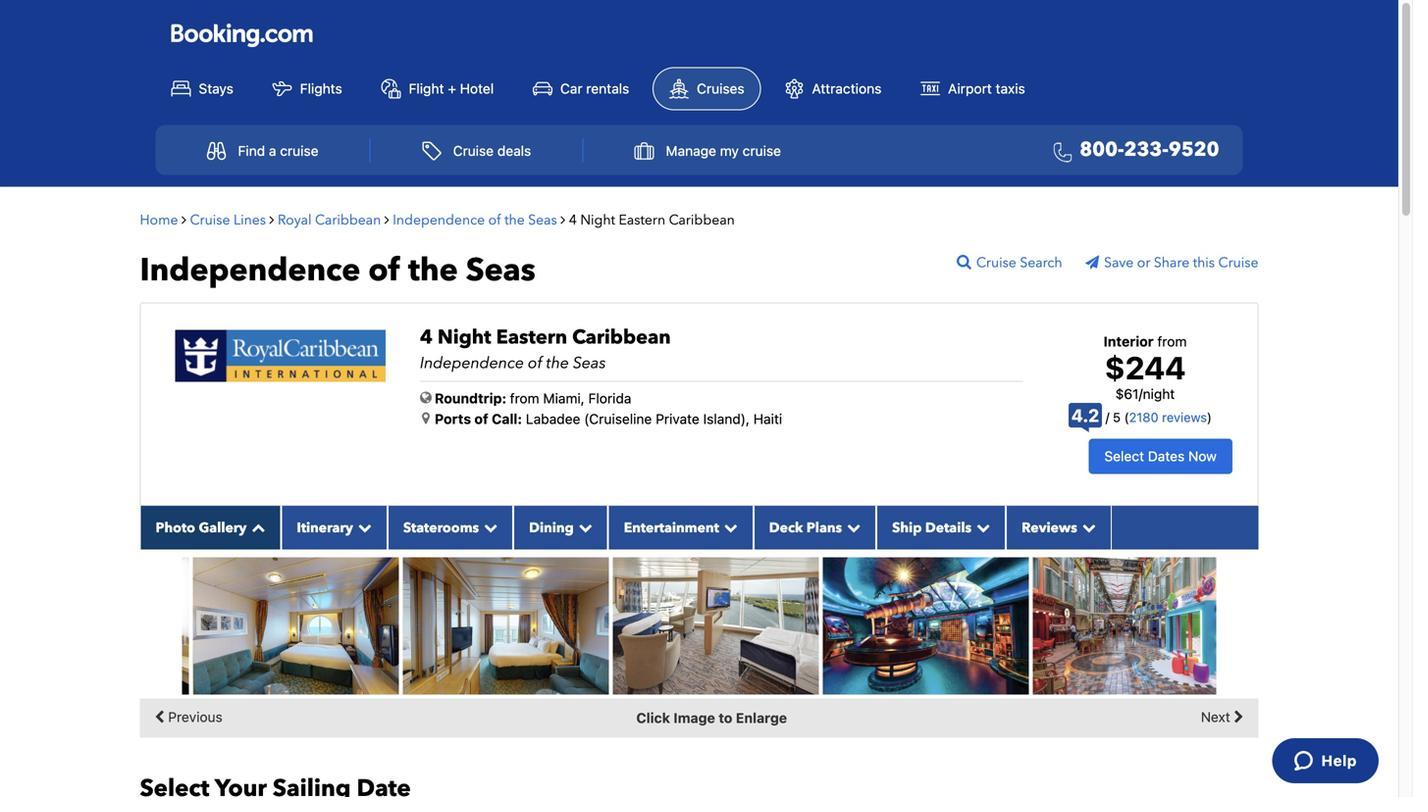 Task type: locate. For each thing, give the bounding box(es) containing it.
0 vertical spatial independence of the seas
[[393, 211, 557, 230]]

1 horizontal spatial angle right image
[[384, 213, 389, 227]]

cruise
[[280, 143, 318, 159], [743, 143, 781, 159]]

eastern inside the 4 night eastern caribbean independence of the seas
[[496, 324, 567, 351]]

cruise
[[453, 143, 494, 159], [190, 211, 230, 230], [976, 254, 1016, 273], [1218, 254, 1259, 273]]

800-233-9520
[[1080, 136, 1219, 163]]

next
[[1201, 709, 1234, 725]]

hotel
[[460, 81, 494, 97]]

2 cruise from the left
[[743, 143, 781, 159]]

chevron down image inside the ship details dropdown button
[[972, 521, 990, 535]]

independence up roundtrip:
[[420, 353, 524, 374]]

chevron down image for staterooms
[[479, 521, 498, 535]]

)
[[1207, 410, 1212, 425]]

private
[[656, 411, 699, 427]]

800-233-9520 link
[[1045, 136, 1219, 165]]

from right interior
[[1157, 334, 1187, 350]]

caribbean down manage my cruise 'dropdown button'
[[669, 211, 735, 230]]

9520
[[1169, 136, 1219, 163]]

now
[[1188, 448, 1217, 465]]

1 horizontal spatial eastern
[[619, 211, 665, 230]]

chevron down image inside itinerary dropdown button
[[353, 521, 372, 535]]

cruise lines link
[[190, 211, 266, 230]]

2 horizontal spatial chevron down image
[[1077, 521, 1096, 535]]

call:
[[492, 411, 522, 427]]

suite image
[[613, 558, 819, 695]]

chevron down image for ship details
[[972, 521, 990, 535]]

1 horizontal spatial cruise
[[743, 143, 781, 159]]

car rentals
[[560, 81, 629, 97]]

seas down the deals
[[528, 211, 557, 230]]

4 up globe icon
[[420, 324, 433, 351]]

2 vertical spatial independence
[[420, 353, 524, 374]]

4 chevron down image from the left
[[842, 521, 861, 535]]

from inside interior from $244 $61 / night
[[1157, 334, 1187, 350]]

0 horizontal spatial 4
[[420, 324, 433, 351]]

cruise left search
[[976, 254, 1016, 273]]

florida
[[588, 391, 631, 407]]

dining
[[529, 519, 574, 538]]

angle right image
[[269, 213, 274, 227], [384, 213, 389, 227]]

0 horizontal spatial angle right image
[[269, 213, 274, 227]]

2 angle right image from the left
[[561, 213, 565, 227]]

caribbean for 4 night eastern caribbean independence of the seas
[[572, 324, 671, 351]]

or
[[1137, 254, 1150, 273]]

2 angle right image from the left
[[384, 213, 389, 227]]

+
[[448, 81, 456, 97]]

night inside the 4 night eastern caribbean independence of the seas
[[438, 324, 491, 351]]

night for 4 night eastern caribbean independence of the seas
[[438, 324, 491, 351]]

angle right image left the "4 night eastern caribbean"
[[561, 213, 565, 227]]

1 vertical spatial night
[[438, 324, 491, 351]]

2 chevron down image from the left
[[972, 521, 990, 535]]

2 horizontal spatial the
[[546, 353, 569, 374]]

2 vertical spatial the
[[546, 353, 569, 374]]

chevron down image left 'entertainment'
[[574, 521, 592, 535]]

4 night eastern caribbean
[[569, 211, 735, 230]]

seas up florida
[[573, 353, 606, 374]]

chevron up image
[[247, 521, 265, 535]]

from
[[1157, 334, 1187, 350], [510, 391, 539, 407]]

angle right image right royal caribbean
[[384, 213, 389, 227]]

cruise left the deals
[[453, 143, 494, 159]]

to
[[719, 710, 732, 726]]

previous
[[164, 709, 223, 725]]

1 horizontal spatial from
[[1157, 334, 1187, 350]]

chevron down image inside dining dropdown button
[[574, 521, 592, 535]]

the down independence of the seas link
[[408, 249, 458, 292]]

labadee
[[526, 411, 580, 427]]

cruise left lines
[[190, 211, 230, 230]]

0 vertical spatial /
[[1139, 386, 1143, 402]]

manage
[[666, 143, 716, 159]]

2 chevron down image from the left
[[479, 521, 498, 535]]

ship
[[892, 519, 922, 538]]

of
[[488, 211, 501, 230], [368, 249, 400, 292], [528, 353, 542, 374], [474, 411, 488, 427]]

1 angle right image from the left
[[269, 213, 274, 227]]

deck plans
[[769, 519, 842, 538]]

1 vertical spatial eastern
[[496, 324, 567, 351]]

eastern down travel menu navigation
[[619, 211, 665, 230]]

eastern for 4 night eastern caribbean independence of the seas
[[496, 324, 567, 351]]

click
[[636, 710, 670, 726]]

seas down independence of the seas link
[[466, 249, 535, 292]]

eastern
[[619, 211, 665, 230], [496, 324, 567, 351]]

0 horizontal spatial night
[[438, 324, 491, 351]]

4 right independence of the seas link
[[569, 211, 577, 230]]

/ inside 4.2 / 5 ( 2180 reviews )
[[1106, 410, 1109, 425]]

photo
[[156, 519, 195, 538]]

chevron down image inside entertainment dropdown button
[[719, 521, 738, 535]]

1 vertical spatial /
[[1106, 410, 1109, 425]]

1 chevron down image from the left
[[719, 521, 738, 535]]

0 horizontal spatial chevron down image
[[719, 521, 738, 535]]

angle right image for home
[[182, 213, 186, 227]]

attractions link
[[769, 68, 897, 110]]

interior from $244 $61 / night
[[1104, 334, 1187, 402]]

4
[[569, 211, 577, 230], [420, 324, 433, 351]]

independence of the seas down royal caribbean
[[140, 249, 535, 292]]

chevron down image inside reviews dropdown button
[[1077, 521, 1096, 535]]

1 vertical spatial from
[[510, 391, 539, 407]]

cruise for find a cruise
[[280, 143, 318, 159]]

3 chevron down image from the left
[[1077, 521, 1096, 535]]

0 vertical spatial from
[[1157, 334, 1187, 350]]

independence
[[393, 211, 485, 230], [140, 249, 360, 292], [420, 353, 524, 374]]

eastern for 4 night eastern caribbean
[[619, 211, 665, 230]]

chevron down image inside the staterooms dropdown button
[[479, 521, 498, 535]]

/ left 5 at the right bottom of the page
[[1106, 410, 1109, 425]]

the down the deals
[[504, 211, 525, 230]]

flight + hotel
[[409, 81, 494, 97]]

chevron down image
[[719, 521, 738, 535], [972, 521, 990, 535], [1077, 521, 1096, 535]]

reviews button
[[1006, 506, 1112, 550]]

chevron down image left dining
[[479, 521, 498, 535]]

0 vertical spatial 4
[[569, 211, 577, 230]]

flight + hotel link
[[366, 68, 509, 110]]

0 horizontal spatial from
[[510, 391, 539, 407]]

stays
[[199, 81, 233, 97]]

dining button
[[513, 506, 608, 550]]

0 vertical spatial eastern
[[619, 211, 665, 230]]

angle right image right home
[[182, 213, 186, 227]]

/ inside interior from $244 $61 / night
[[1139, 386, 1143, 402]]

cruise inside 'dropdown button'
[[743, 143, 781, 159]]

next link
[[1201, 703, 1249, 732]]

chevron down image left staterooms
[[353, 521, 372, 535]]

escape room image
[[823, 558, 1029, 695]]

independence of the seas main content
[[0, 197, 1268, 798]]

1 vertical spatial 4
[[420, 324, 433, 351]]

1 vertical spatial independence of the seas
[[140, 249, 535, 292]]

cruise right my
[[743, 143, 781, 159]]

0 horizontal spatial eastern
[[496, 324, 567, 351]]

4.2
[[1071, 405, 1099, 426]]

chevron down image left ship
[[842, 521, 861, 535]]

the
[[504, 211, 525, 230], [408, 249, 458, 292], [546, 353, 569, 374]]

/ up 4.2 / 5 ( 2180 reviews )
[[1139, 386, 1143, 402]]

cruises link
[[653, 67, 761, 111]]

0 horizontal spatial the
[[408, 249, 458, 292]]

independence of the seas down cruise deals link
[[393, 211, 557, 230]]

airport
[[948, 81, 992, 97]]

angle right image right lines
[[269, 213, 274, 227]]

angle right image
[[182, 213, 186, 227], [561, 213, 565, 227]]

1 horizontal spatial night
[[580, 211, 615, 230]]

0 horizontal spatial /
[[1106, 410, 1109, 425]]

0 vertical spatial night
[[580, 211, 615, 230]]

select          dates now
[[1104, 448, 1217, 465]]

1 horizontal spatial angle right image
[[561, 213, 565, 227]]

eastern up roundtrip: from miami, florida
[[496, 324, 567, 351]]

0 horizontal spatial angle right image
[[182, 213, 186, 227]]

cruise inside 'link'
[[280, 143, 318, 159]]

chevron down image inside deck plans dropdown button
[[842, 521, 861, 535]]

interior
[[1104, 334, 1154, 350]]

cruise search link
[[957, 254, 1082, 273]]

1 angle right image from the left
[[182, 213, 186, 227]]

find a cruise
[[238, 143, 318, 159]]

2 vertical spatial seas
[[573, 353, 606, 374]]

caribbean inside the 4 night eastern caribbean independence of the seas
[[572, 324, 671, 351]]

4 night eastern caribbean independence of the seas
[[420, 324, 671, 374]]

1 chevron down image from the left
[[353, 521, 372, 535]]

4 inside the 4 night eastern caribbean independence of the seas
[[420, 324, 433, 351]]

globe image
[[420, 391, 432, 405]]

1 vertical spatial the
[[408, 249, 458, 292]]

0 horizontal spatial cruise
[[280, 143, 318, 159]]

of up roundtrip: from miami, florida
[[528, 353, 542, 374]]

miami,
[[543, 391, 585, 407]]

1 horizontal spatial /
[[1139, 386, 1143, 402]]

cruise inside travel menu navigation
[[453, 143, 494, 159]]

seas
[[528, 211, 557, 230], [466, 249, 535, 292], [573, 353, 606, 374]]

itinerary
[[297, 519, 353, 538]]

independence of the seas
[[393, 211, 557, 230], [140, 249, 535, 292]]

night
[[580, 211, 615, 230], [438, 324, 491, 351]]

paper plane image
[[1085, 256, 1104, 270]]

1 horizontal spatial chevron down image
[[972, 521, 990, 535]]

caribbean up florida
[[572, 324, 671, 351]]

0 vertical spatial the
[[504, 211, 525, 230]]

independence down lines
[[140, 249, 360, 292]]

1 horizontal spatial 4
[[569, 211, 577, 230]]

cruise for cruise lines
[[190, 211, 230, 230]]

chevron down image for itinerary
[[353, 521, 372, 535]]

chevron down image for dining
[[574, 521, 592, 535]]

4 for 4 night eastern caribbean
[[569, 211, 577, 230]]

3 chevron down image from the left
[[574, 521, 592, 535]]

ship details button
[[876, 506, 1006, 550]]

0 vertical spatial seas
[[528, 211, 557, 230]]

reviews
[[1022, 519, 1077, 538]]

flights
[[300, 81, 342, 97]]

chevron down image
[[353, 521, 372, 535], [479, 521, 498, 535], [574, 521, 592, 535], [842, 521, 861, 535]]

independence down cruise deals link
[[393, 211, 485, 230]]

cruise right a
[[280, 143, 318, 159]]

home link
[[140, 211, 178, 230]]

of down cruise deals
[[488, 211, 501, 230]]

haiti
[[753, 411, 782, 427]]

the up miami,
[[546, 353, 569, 374]]

deals
[[497, 143, 531, 159]]

ports
[[435, 411, 471, 427]]

select          dates now link
[[1089, 439, 1232, 475]]

1 cruise from the left
[[280, 143, 318, 159]]

airport taxis link
[[905, 68, 1041, 110]]

details
[[925, 519, 972, 538]]

from up call:
[[510, 391, 539, 407]]

airport taxis
[[948, 81, 1025, 97]]

image
[[674, 710, 715, 726]]



Task type: describe. For each thing, give the bounding box(es) containing it.
my
[[720, 143, 739, 159]]

oceanview image
[[193, 558, 399, 695]]

sugar beach image
[[1033, 558, 1239, 695]]

night for 4 night eastern caribbean
[[580, 211, 615, 230]]

save
[[1104, 254, 1134, 273]]

800-
[[1080, 136, 1124, 163]]

photo gallery button
[[140, 506, 281, 550]]

a
[[269, 143, 276, 159]]

$61
[[1115, 386, 1139, 402]]

flight
[[409, 81, 444, 97]]

2180 reviews link
[[1129, 410, 1207, 425]]

map marker image
[[422, 412, 430, 425]]

cruise deals link
[[400, 132, 553, 170]]

ship details
[[892, 519, 972, 538]]

attractions
[[812, 81, 882, 97]]

chevron right image
[[1234, 703, 1244, 732]]

seas inside the 4 night eastern caribbean independence of the seas
[[573, 353, 606, 374]]

angle right image for caribbean
[[384, 213, 389, 227]]

dates
[[1148, 448, 1185, 465]]

chevron down image for entertainment
[[719, 521, 738, 535]]

manage my cruise
[[666, 143, 781, 159]]

royal
[[278, 211, 312, 230]]

cruise search
[[976, 254, 1062, 273]]

share
[[1154, 254, 1190, 273]]

0 vertical spatial independence
[[393, 211, 485, 230]]

independence inside the 4 night eastern caribbean independence of the seas
[[420, 353, 524, 374]]

previous link
[[150, 703, 223, 732]]

(cruiseline
[[584, 411, 652, 427]]

233-
[[1124, 136, 1169, 163]]

deck
[[769, 519, 803, 538]]

night
[[1143, 386, 1175, 402]]

car rentals link
[[517, 68, 645, 110]]

interior image
[[0, 558, 189, 695]]

home
[[140, 211, 178, 230]]

taxis
[[996, 81, 1025, 97]]

cruise for cruise search
[[976, 254, 1016, 273]]

royal caribbean
[[278, 211, 381, 230]]

staterooms
[[403, 519, 479, 538]]

$244
[[1105, 350, 1186, 387]]

entertainment
[[624, 519, 719, 538]]

5
[[1113, 410, 1121, 425]]

entertainment button
[[608, 506, 753, 550]]

of inside the 4 night eastern caribbean independence of the seas
[[528, 353, 542, 374]]

roundtrip:
[[435, 391, 507, 407]]

royal caribbean image
[[175, 330, 386, 382]]

cruise lines
[[190, 211, 266, 230]]

cruises
[[697, 81, 744, 97]]

travel menu navigation
[[156, 125, 1243, 175]]

of down roundtrip:
[[474, 411, 488, 427]]

save or share this cruise link
[[1085, 254, 1259, 273]]

caribbean right royal
[[315, 211, 381, 230]]

deck plans button
[[753, 506, 876, 550]]

1 vertical spatial independence
[[140, 249, 360, 292]]

cruise for manage my cruise
[[743, 143, 781, 159]]

booking.com home image
[[171, 23, 313, 49]]

click image to enlarge
[[636, 710, 787, 726]]

staterooms button
[[387, 506, 513, 550]]

cruise for cruise deals
[[453, 143, 494, 159]]

this
[[1193, 254, 1215, 273]]

angle right image for independence of the seas
[[561, 213, 565, 227]]

enlarge
[[736, 710, 787, 726]]

the inside the 4 night eastern caribbean independence of the seas
[[546, 353, 569, 374]]

1 vertical spatial seas
[[466, 249, 535, 292]]

photo gallery image thumbnails navigation
[[140, 699, 1259, 738]]

cruise right "this"
[[1218, 254, 1259, 273]]

chevron down image for deck plans
[[842, 521, 861, 535]]

royal caribbean link
[[278, 211, 381, 230]]

find a cruise link
[[185, 132, 340, 170]]

select
[[1104, 448, 1144, 465]]

cruise deals
[[453, 143, 531, 159]]

itinerary button
[[281, 506, 387, 550]]

4 for 4 night eastern caribbean independence of the seas
[[420, 324, 433, 351]]

island),
[[703, 411, 750, 427]]

save or share this cruise
[[1104, 254, 1259, 273]]

of down royal caribbean link at the top of page
[[368, 249, 400, 292]]

balcony image
[[403, 558, 609, 695]]

chevron down image for reviews
[[1077, 521, 1096, 535]]

caribbean for 4 night eastern caribbean
[[669, 211, 735, 230]]

lines
[[234, 211, 266, 230]]

search image
[[957, 254, 976, 270]]

2180
[[1129, 410, 1159, 425]]

(
[[1124, 410, 1129, 425]]

angle right image for lines
[[269, 213, 274, 227]]

car
[[560, 81, 582, 97]]

search
[[1020, 254, 1062, 273]]

independence of the seas link
[[393, 211, 561, 230]]

1 horizontal spatial the
[[504, 211, 525, 230]]

plans
[[806, 519, 842, 538]]

chevron left image
[[155, 703, 164, 732]]

ports of call: labadee (cruiseline private island), haiti
[[435, 411, 782, 427]]

manage my cruise button
[[613, 132, 802, 170]]

from for miami,
[[510, 391, 539, 407]]

find
[[238, 143, 265, 159]]

rentals
[[586, 81, 629, 97]]

from for $244
[[1157, 334, 1187, 350]]

photo gallery
[[156, 519, 247, 538]]

roundtrip: from miami, florida
[[435, 391, 631, 407]]

gallery
[[199, 519, 247, 538]]

flights link
[[257, 68, 358, 110]]



Task type: vqa. For each thing, say whether or not it's contained in the screenshot.
the top 4
yes



